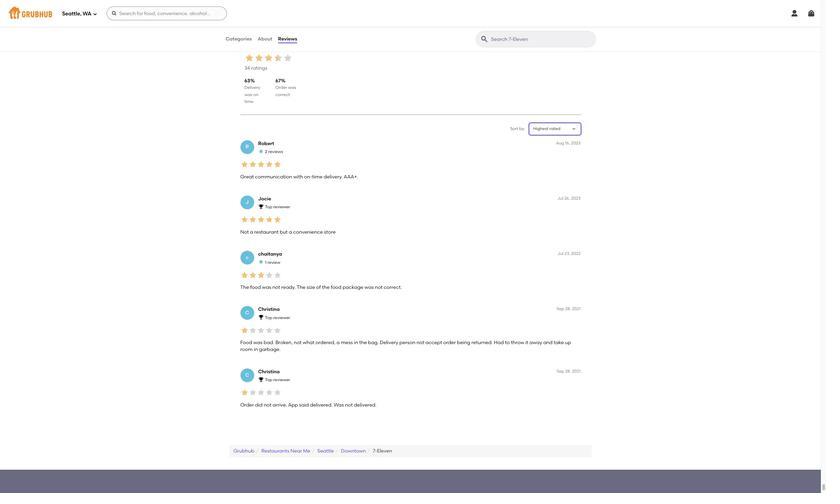 Task type: vqa. For each thing, say whether or not it's contained in the screenshot.
Grubhub link
yes



Task type: describe. For each thing, give the bounding box(es) containing it.
trophy icon image for restaurant
[[258, 204, 264, 209]]

grubhub link
[[234, 448, 254, 454]]

seattle, wa
[[62, 11, 92, 17]]

j
[[246, 199, 249, 205]]

bag.
[[368, 340, 379, 346]]

67
[[276, 78, 281, 84]]

was
[[334, 402, 344, 408]]

34
[[245, 65, 250, 71]]

caret down icon image
[[571, 126, 577, 132]]

28, for order did not arrive. app said delivered. was not delivered.
[[566, 369, 571, 374]]

highest rated
[[534, 126, 561, 131]]

wa
[[83, 11, 92, 17]]

was for not
[[262, 285, 271, 290]]

robert
[[258, 141, 274, 146]]

jul 26, 2023
[[558, 196, 581, 201]]

2021 for food was bad. broken, not what  ordered, a mess in the bag. delivery person not accept order being returned. had to throw it away and take up room in garbage.
[[572, 307, 581, 311]]

0 horizontal spatial a
[[250, 229, 253, 235]]

being
[[457, 340, 471, 346]]

2 food from the left
[[331, 285, 342, 290]]

communication
[[255, 174, 292, 180]]

highest
[[534, 126, 549, 131]]

delivery.
[[324, 174, 343, 180]]

and
[[544, 340, 553, 346]]

not right did
[[264, 402, 272, 408]]

reviews for reviews
[[278, 36, 297, 42]]

package
[[343, 285, 364, 290]]

23,
[[565, 251, 571, 256]]

reviews button
[[278, 27, 298, 51]]

a inside "food was bad. broken, not what  ordered, a mess in the bag. delivery person not accept order being returned. had to throw it away and take up room in garbage."
[[337, 340, 340, 346]]

great
[[240, 174, 254, 180]]

what
[[303, 340, 315, 346]]

on-
[[304, 174, 312, 180]]

returned.
[[472, 340, 493, 346]]

1 review
[[265, 260, 281, 265]]

reviewer for broken,
[[274, 315, 290, 320]]

seattle
[[318, 448, 334, 454]]

34 ratings
[[245, 65, 268, 71]]

not left the correct.
[[375, 285, 383, 290]]

2021 for order did not arrive. app said delivered. was not delivered.
[[572, 369, 581, 374]]

food
[[240, 340, 252, 346]]

top reviewer for arrive.
[[265, 378, 290, 383]]

arrive.
[[273, 402, 287, 408]]

it
[[526, 340, 529, 346]]

0 vertical spatial 7-
[[294, 43, 302, 53]]

not right the person
[[417, 340, 425, 346]]

not a restaurant but a convenience store
[[240, 229, 336, 235]]

Search 7-Eleven search field
[[491, 36, 594, 43]]

ratings
[[251, 65, 268, 71]]

1 vertical spatial order
[[240, 402, 254, 408]]

of
[[316, 285, 321, 290]]

trophy icon image for bad.
[[258, 315, 264, 320]]

2023 for aaa+.
[[572, 141, 581, 145]]

accept
[[426, 340, 443, 346]]

sort by:
[[511, 126, 525, 131]]

top for bad.
[[265, 315, 273, 320]]

not right was
[[345, 402, 353, 408]]

about
[[258, 36, 272, 42]]

aug 16, 2023
[[557, 141, 581, 145]]

2023 for store
[[572, 196, 581, 201]]

throw
[[511, 340, 525, 346]]

mess
[[341, 340, 353, 346]]

1 the from the left
[[240, 285, 249, 290]]

1 food from the left
[[250, 285, 261, 290]]

26,
[[565, 196, 571, 201]]

to
[[505, 340, 510, 346]]

0 vertical spatial the
[[322, 285, 330, 290]]

food was bad. broken, not what  ordered, a mess in the bag. delivery person not accept order being returned. had to throw it away and take up room in garbage.
[[240, 340, 572, 353]]

room
[[240, 347, 253, 353]]

away
[[530, 340, 543, 346]]

restaurants near me
[[262, 448, 310, 454]]

correct.
[[384, 285, 402, 290]]

not left ready.
[[273, 285, 280, 290]]

svg image
[[93, 12, 97, 16]]

garbage.
[[259, 347, 281, 353]]

me
[[303, 448, 310, 454]]

restaurants
[[262, 448, 290, 454]]

was inside "food was bad. broken, not what  ordered, a mess in the bag. delivery person not accept order being returned. had to throw it away and take up room in garbage."
[[253, 340, 263, 346]]

sep for food was bad. broken, not what  ordered, a mess in the bag. delivery person not accept order being returned. had to throw it away and take up room in garbage.
[[557, 307, 565, 311]]

with
[[293, 174, 303, 180]]

time for on
[[245, 99, 254, 104]]

was right package
[[365, 285, 374, 290]]

sort
[[511, 126, 519, 131]]

jocie
[[258, 196, 271, 202]]

top reviewer for broken,
[[265, 315, 290, 320]]

take
[[554, 340, 564, 346]]

c for order
[[245, 372, 249, 378]]

2022
[[572, 251, 581, 256]]

63 delivery was on time
[[245, 78, 260, 104]]

r
[[246, 144, 249, 150]]

jul 23, 2022
[[558, 251, 581, 256]]

aaa+.
[[344, 174, 359, 180]]

0 horizontal spatial svg image
[[111, 11, 117, 16]]

67 order was correct
[[276, 78, 296, 97]]

had
[[494, 340, 504, 346]]

c
[[246, 255, 249, 261]]

did
[[255, 402, 263, 408]]

on
[[254, 92, 259, 97]]

for
[[281, 43, 292, 53]]



Task type: locate. For each thing, give the bounding box(es) containing it.
2 reviews
[[265, 149, 283, 154]]

order inside 67 order was correct
[[276, 85, 287, 90]]

1 vertical spatial top reviewer
[[265, 315, 290, 320]]

christina
[[258, 307, 280, 312], [258, 369, 280, 375]]

1 vertical spatial 7-
[[373, 448, 377, 454]]

0 horizontal spatial delivered.
[[310, 402, 333, 408]]

2 vertical spatial top
[[265, 378, 273, 383]]

1 vertical spatial c
[[245, 372, 249, 378]]

1 vertical spatial top
[[265, 315, 273, 320]]

0 vertical spatial 2023
[[572, 141, 581, 145]]

delivery up on
[[245, 85, 260, 90]]

about button
[[258, 27, 273, 51]]

1 horizontal spatial 7-
[[373, 448, 377, 454]]

c for food
[[245, 310, 249, 316]]

bad.
[[264, 340, 274, 346]]

said
[[299, 402, 309, 408]]

0 vertical spatial order
[[276, 85, 287, 90]]

jul for not a restaurant but a convenience store
[[558, 196, 564, 201]]

trophy icon image up bad.
[[258, 315, 264, 320]]

0 vertical spatial top reviewer
[[265, 205, 290, 210]]

jul left 23,
[[558, 251, 564, 256]]

2 top from the top
[[265, 315, 273, 320]]

1 horizontal spatial a
[[289, 229, 292, 235]]

sep 28, 2021 down the up
[[557, 369, 581, 374]]

the down c
[[240, 285, 249, 290]]

0 vertical spatial 28,
[[566, 307, 571, 311]]

7-eleven link
[[373, 448, 392, 454]]

trophy icon image up did
[[258, 377, 264, 382]]

3 top reviewer from the top
[[265, 378, 290, 383]]

a right not
[[250, 229, 253, 235]]

1 horizontal spatial in
[[354, 340, 358, 346]]

person
[[400, 340, 416, 346]]

0 vertical spatial sep 28, 2021
[[557, 307, 581, 311]]

the food was not ready. the size of the food package was not correct.
[[240, 285, 402, 290]]

7-eleven
[[373, 448, 392, 454]]

1 vertical spatial trophy icon image
[[258, 315, 264, 320]]

top reviewer for but
[[265, 205, 290, 210]]

1 vertical spatial sep 28, 2021
[[557, 369, 581, 374]]

in right room
[[254, 347, 258, 353]]

1 top reviewer from the top
[[265, 205, 290, 210]]

1 horizontal spatial eleven
[[377, 448, 392, 454]]

1 vertical spatial delivery
[[380, 340, 399, 346]]

2 2021 from the top
[[572, 369, 581, 374]]

reviewer up the broken,
[[274, 315, 290, 320]]

top for not
[[265, 378, 273, 383]]

svg image
[[791, 9, 799, 18], [808, 9, 816, 18], [111, 11, 117, 16]]

reviews for 7-eleven
[[245, 43, 329, 53]]

ordered,
[[316, 340, 336, 346]]

1 vertical spatial sep
[[557, 369, 565, 374]]

0 vertical spatial reviewer
[[274, 205, 290, 210]]

1 vertical spatial the
[[360, 340, 367, 346]]

ready.
[[281, 285, 296, 290]]

0 horizontal spatial 7-
[[294, 43, 302, 53]]

order left did
[[240, 402, 254, 408]]

christina up bad.
[[258, 307, 280, 312]]

2 delivered. from the left
[[354, 402, 377, 408]]

top reviewer up the broken,
[[265, 315, 290, 320]]

was left bad.
[[253, 340, 263, 346]]

correct
[[276, 92, 290, 97]]

delivered.
[[310, 402, 333, 408], [354, 402, 377, 408]]

2 vertical spatial trophy icon image
[[258, 377, 264, 382]]

was for correct
[[288, 85, 296, 90]]

christina for bad.
[[258, 307, 280, 312]]

trophy icon image
[[258, 204, 264, 209], [258, 315, 264, 320], [258, 377, 264, 382]]

2 christina from the top
[[258, 369, 280, 375]]

reviewer up 'but'
[[274, 205, 290, 210]]

1 christina from the top
[[258, 307, 280, 312]]

jul for the food was not ready. the size of the food package was not correct.
[[558, 251, 564, 256]]

top down jocie
[[265, 205, 273, 210]]

1 c from the top
[[245, 310, 249, 316]]

2 vertical spatial top reviewer
[[265, 378, 290, 383]]

0 vertical spatial c
[[245, 310, 249, 316]]

0 vertical spatial time
[[245, 99, 254, 104]]

time down on
[[245, 99, 254, 104]]

1 vertical spatial in
[[254, 347, 258, 353]]

but
[[280, 229, 288, 235]]

1 vertical spatial time
[[312, 174, 323, 180]]

c
[[245, 310, 249, 316], [245, 372, 249, 378]]

not
[[240, 229, 249, 235]]

christina down garbage.
[[258, 369, 280, 375]]

Sort by: field
[[534, 126, 561, 132]]

28, for food was bad. broken, not what  ordered, a mess in the bag. delivery person not accept order being returned. had to throw it away and take up room in garbage.
[[566, 307, 571, 311]]

c up food
[[245, 310, 249, 316]]

top reviewer down jocie
[[265, 205, 290, 210]]

2 vertical spatial reviewer
[[274, 378, 290, 383]]

2 top reviewer from the top
[[265, 315, 290, 320]]

not
[[273, 285, 280, 290], [375, 285, 383, 290], [294, 340, 302, 346], [417, 340, 425, 346], [264, 402, 272, 408], [345, 402, 353, 408]]

2 reviewer from the top
[[274, 315, 290, 320]]

jul
[[558, 196, 564, 201], [558, 251, 564, 256]]

2 the from the left
[[297, 285, 306, 290]]

3 trophy icon image from the top
[[258, 377, 264, 382]]

0 horizontal spatial delivery
[[245, 85, 260, 90]]

0 horizontal spatial order
[[240, 402, 254, 408]]

2
[[265, 149, 268, 154]]

0 vertical spatial eleven
[[302, 43, 329, 53]]

categories button
[[225, 27, 252, 51]]

downtown link
[[341, 448, 366, 454]]

2 28, from the top
[[566, 369, 571, 374]]

delivered. right said
[[310, 402, 333, 408]]

by:
[[520, 126, 525, 131]]

top down garbage.
[[265, 378, 273, 383]]

1 horizontal spatial the
[[297, 285, 306, 290]]

order
[[444, 340, 456, 346]]

reviews
[[278, 36, 297, 42], [245, 43, 279, 53]]

0 horizontal spatial time
[[245, 99, 254, 104]]

sep up take
[[557, 307, 565, 311]]

2023 right 16,
[[572, 141, 581, 145]]

a
[[250, 229, 253, 235], [289, 229, 292, 235], [337, 340, 340, 346]]

1 horizontal spatial delivered.
[[354, 402, 377, 408]]

in
[[354, 340, 358, 346], [254, 347, 258, 353]]

downtown
[[341, 448, 366, 454]]

broken,
[[276, 340, 293, 346]]

2 horizontal spatial svg image
[[808, 9, 816, 18]]

was left ready.
[[262, 285, 271, 290]]

the right of
[[322, 285, 330, 290]]

7-
[[294, 43, 302, 53], [373, 448, 377, 454]]

store
[[324, 229, 336, 235]]

c down room
[[245, 372, 249, 378]]

the inside "food was bad. broken, not what  ordered, a mess in the bag. delivery person not accept order being returned. had to throw it away and take up room in garbage."
[[360, 340, 367, 346]]

convenience
[[293, 229, 323, 235]]

2 c from the top
[[245, 372, 249, 378]]

trophy icon image down jocie
[[258, 204, 264, 209]]

1 sep from the top
[[557, 307, 565, 311]]

reviewer up arrive.
[[274, 378, 290, 383]]

1 vertical spatial 2023
[[572, 196, 581, 201]]

1 vertical spatial eleven
[[377, 448, 392, 454]]

delivery
[[245, 85, 260, 90], [380, 340, 399, 346]]

jul left 26,
[[558, 196, 564, 201]]

0 horizontal spatial eleven
[[302, 43, 329, 53]]

star icon image
[[245, 53, 254, 63], [254, 53, 264, 63], [264, 53, 273, 63], [273, 53, 283, 63], [273, 53, 283, 63], [283, 53, 293, 63], [258, 149, 264, 154], [240, 160, 249, 169], [249, 160, 257, 169], [257, 160, 265, 169], [265, 160, 273, 169], [273, 160, 282, 169], [240, 216, 249, 224], [249, 216, 257, 224], [257, 216, 265, 224], [265, 216, 273, 224], [273, 216, 282, 224], [258, 259, 264, 265], [240, 271, 249, 279], [249, 271, 257, 279], [257, 271, 265, 279], [265, 271, 273, 279], [273, 271, 282, 279], [240, 326, 249, 335], [249, 326, 257, 335], [257, 326, 265, 335], [265, 326, 273, 335], [273, 326, 282, 335], [240, 389, 249, 397], [249, 389, 257, 397], [257, 389, 265, 397], [265, 389, 273, 397], [273, 389, 282, 397]]

the left size
[[297, 285, 306, 290]]

top reviewer
[[265, 205, 290, 210], [265, 315, 290, 320], [265, 378, 290, 383]]

1 horizontal spatial delivery
[[380, 340, 399, 346]]

1 2021 from the top
[[572, 307, 581, 311]]

up
[[566, 340, 572, 346]]

trophy icon image for not
[[258, 377, 264, 382]]

aug
[[557, 141, 565, 145]]

grubhub
[[234, 448, 254, 454]]

near
[[291, 448, 302, 454]]

16,
[[566, 141, 571, 145]]

1 vertical spatial 28,
[[566, 369, 571, 374]]

1 horizontal spatial time
[[312, 174, 323, 180]]

3 reviewer from the top
[[274, 378, 290, 383]]

reviewer for arrive.
[[274, 378, 290, 383]]

2 sep from the top
[[557, 369, 565, 374]]

0 vertical spatial top
[[265, 205, 273, 210]]

a right 'but'
[[289, 229, 292, 235]]

reviews for reviews for 7-eleven
[[245, 43, 279, 53]]

1 horizontal spatial the
[[360, 340, 367, 346]]

delivery right bag.
[[380, 340, 399, 346]]

delivered. right was
[[354, 402, 377, 408]]

0 horizontal spatial the
[[322, 285, 330, 290]]

1 vertical spatial reviewer
[[274, 315, 290, 320]]

1 trophy icon image from the top
[[258, 204, 264, 209]]

food left package
[[331, 285, 342, 290]]

in right mess
[[354, 340, 358, 346]]

restaurants near me link
[[262, 448, 310, 454]]

0 horizontal spatial the
[[240, 285, 249, 290]]

sep for order did not arrive. app said delivered. was not delivered.
[[557, 369, 565, 374]]

1 horizontal spatial order
[[276, 85, 287, 90]]

1 2023 from the top
[[572, 141, 581, 145]]

top reviewer up arrive.
[[265, 378, 290, 383]]

1 horizontal spatial svg image
[[791, 9, 799, 18]]

the
[[322, 285, 330, 290], [360, 340, 367, 346]]

28, down the up
[[566, 369, 571, 374]]

was left on
[[245, 92, 253, 97]]

0 vertical spatial jul
[[558, 196, 564, 201]]

reviews down the about
[[245, 43, 279, 53]]

restaurant
[[254, 229, 279, 235]]

was inside 63 delivery was on time
[[245, 92, 253, 97]]

2023
[[572, 141, 581, 145], [572, 196, 581, 201]]

eleven right reviews button at the left top
[[302, 43, 329, 53]]

rated
[[550, 126, 561, 131]]

sep 28, 2021
[[557, 307, 581, 311], [557, 369, 581, 374]]

1 vertical spatial christina
[[258, 369, 280, 375]]

was inside 67 order was correct
[[288, 85, 296, 90]]

0 vertical spatial delivery
[[245, 85, 260, 90]]

food
[[250, 285, 261, 290], [331, 285, 342, 290]]

time for on-
[[312, 174, 323, 180]]

Search for food, convenience, alcohol... search field
[[107, 7, 227, 20]]

size
[[307, 285, 315, 290]]

order
[[276, 85, 287, 90], [240, 402, 254, 408]]

7- right "for"
[[294, 43, 302, 53]]

1 top from the top
[[265, 205, 273, 210]]

1
[[265, 260, 267, 265]]

sep 28, 2021 up the up
[[557, 307, 581, 311]]

review
[[268, 260, 281, 265]]

1 delivered. from the left
[[310, 402, 333, 408]]

sep 28, 2021 for food was bad. broken, not what  ordered, a mess in the bag. delivery person not accept order being returned. had to throw it away and take up room in garbage.
[[557, 307, 581, 311]]

2 horizontal spatial a
[[337, 340, 340, 346]]

top for restaurant
[[265, 205, 273, 210]]

1 reviewer from the top
[[274, 205, 290, 210]]

sep 28, 2021 for order did not arrive. app said delivered. was not delivered.
[[557, 369, 581, 374]]

1 vertical spatial 2021
[[572, 369, 581, 374]]

delivery inside "food was bad. broken, not what  ordered, a mess in the bag. delivery person not accept order being returned. had to throw it away and take up room in garbage."
[[380, 340, 399, 346]]

app
[[288, 402, 298, 408]]

sep down take
[[557, 369, 565, 374]]

a left mess
[[337, 340, 340, 346]]

0 vertical spatial trophy icon image
[[258, 204, 264, 209]]

reviews inside button
[[278, 36, 297, 42]]

reviews up reviews for 7-eleven
[[278, 36, 297, 42]]

2 sep 28, 2021 from the top
[[557, 369, 581, 374]]

2023 right 26,
[[572, 196, 581, 201]]

reviews
[[268, 149, 283, 154]]

1 sep 28, 2021 from the top
[[557, 307, 581, 311]]

great communication with on-time delivery. aaa+.
[[240, 174, 359, 180]]

not left what
[[294, 340, 302, 346]]

0 vertical spatial sep
[[557, 307, 565, 311]]

2 trophy icon image from the top
[[258, 315, 264, 320]]

0 horizontal spatial in
[[254, 347, 258, 353]]

christina for not
[[258, 369, 280, 375]]

1 28, from the top
[[566, 307, 571, 311]]

magnifying glass icon image
[[480, 35, 489, 43]]

was up correct
[[288, 85, 296, 90]]

0 vertical spatial christina
[[258, 307, 280, 312]]

1 vertical spatial jul
[[558, 251, 564, 256]]

7- right downtown
[[373, 448, 377, 454]]

was for on
[[245, 92, 253, 97]]

main navigation navigation
[[0, 0, 822, 27]]

3 top from the top
[[265, 378, 273, 383]]

0 vertical spatial 2021
[[572, 307, 581, 311]]

2021
[[572, 307, 581, 311], [572, 369, 581, 374]]

order up correct
[[276, 85, 287, 90]]

time inside 63 delivery was on time
[[245, 99, 254, 104]]

0 vertical spatial in
[[354, 340, 358, 346]]

categories
[[226, 36, 252, 42]]

28, up the up
[[566, 307, 571, 311]]

63
[[245, 78, 250, 84]]

seattle link
[[318, 448, 334, 454]]

food left ready.
[[250, 285, 261, 290]]

chaitanya
[[258, 251, 282, 257]]

0 vertical spatial reviews
[[278, 36, 297, 42]]

eleven right downtown
[[377, 448, 392, 454]]

reviewer
[[274, 205, 290, 210], [274, 315, 290, 320], [274, 378, 290, 383]]

0 horizontal spatial food
[[250, 285, 261, 290]]

1 horizontal spatial food
[[331, 285, 342, 290]]

the
[[240, 285, 249, 290], [297, 285, 306, 290]]

2 2023 from the top
[[572, 196, 581, 201]]

time left delivery.
[[312, 174, 323, 180]]

reviewer for but
[[274, 205, 290, 210]]

the left bag.
[[360, 340, 367, 346]]

1 vertical spatial reviews
[[245, 43, 279, 53]]

top up bad.
[[265, 315, 273, 320]]

seattle,
[[62, 11, 82, 17]]



